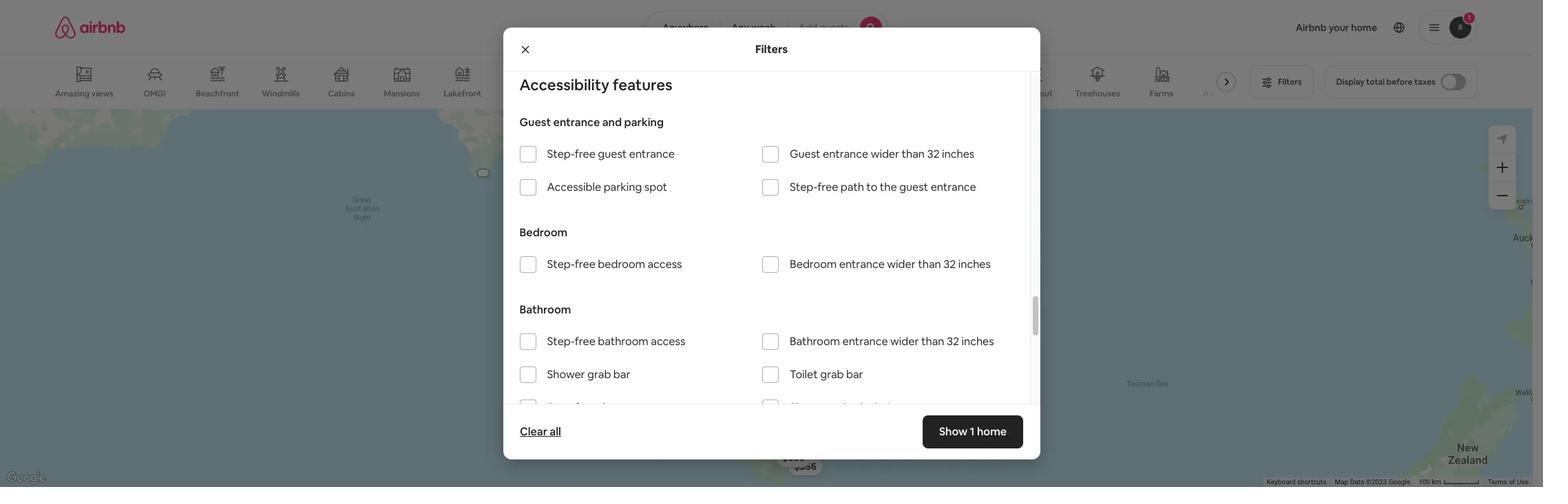 Task type: vqa. For each thing, say whether or not it's contained in the screenshot.
"week" inside the Viewed 153 times last week Nov 18 – 23
yes



Task type: describe. For each thing, give the bounding box(es) containing it.
pools
[[1240, 88, 1261, 99]]

$585 button
[[744, 243, 779, 263]]

step-free guest entrance
[[547, 147, 675, 161]]

32 for bedroom entrance wider than 32 inches
[[944, 257, 956, 272]]

group containing amazing views
[[55, 55, 1261, 109]]

keyboard
[[1267, 478, 1296, 486]]

national
[[625, 88, 658, 99]]

shortcuts
[[1298, 478, 1327, 486]]

free for bathroom
[[575, 334, 596, 349]]

access for step-free bathroom access
[[651, 334, 686, 349]]

bathroom entrance wider than 32 inches
[[790, 334, 995, 349]]

$402
[[890, 138, 913, 150]]

toilet
[[790, 367, 818, 382]]

filters dialog
[[503, 28, 1041, 487]]

$350
[[783, 451, 806, 464]]

$236
[[778, 383, 802, 396]]

add guests
[[799, 21, 850, 34]]

accessibility
[[520, 75, 610, 95]]

step- for step-free bathroom access
[[547, 334, 575, 349]]

step-free bathroom access
[[547, 334, 686, 349]]

entrance for bedroom entrance wider than 32 inches
[[840, 257, 885, 272]]

skiing
[[512, 88, 535, 99]]

spot
[[645, 180, 668, 194]]

$479
[[888, 141, 910, 153]]

$236 button
[[771, 379, 809, 400]]

1 vertical spatial parking
[[604, 180, 642, 194]]

32 for bathroom entrance wider than 32 inches
[[947, 334, 960, 349]]

or
[[831, 400, 841, 415]]

step- for step-free guest entrance
[[547, 147, 575, 161]]

–
[[781, 344, 786, 357]]

display total before taxes
[[1337, 76, 1436, 87]]

than for bathroom entrance wider than 32 inches
[[922, 334, 945, 349]]

and
[[603, 115, 622, 130]]

total
[[1367, 76, 1386, 87]]

taxes
[[1415, 76, 1436, 87]]

windmills
[[262, 88, 300, 99]]

anywhere button
[[645, 11, 721, 44]]

step-free bedroom access
[[547, 257, 682, 272]]

domes
[[570, 88, 598, 99]]

100 km
[[1419, 478, 1444, 486]]

100 km button
[[1415, 477, 1485, 487]]

bedroom entrance wider than 32 inches
[[790, 257, 991, 272]]

last
[[773, 328, 790, 341]]

display
[[1337, 76, 1365, 87]]

parks
[[660, 88, 681, 99]]

step-free path to the guest entrance
[[790, 180, 977, 194]]

anywhere
[[663, 21, 709, 34]]

$585
[[750, 247, 772, 259]]

keyboard shortcuts
[[1267, 478, 1327, 486]]

km
[[1433, 478, 1442, 486]]

google map
showing 71 stays. region
[[0, 109, 1534, 487]]

free for path
[[818, 180, 839, 194]]

step- for step-free shower
[[547, 400, 575, 415]]

any
[[732, 21, 750, 34]]

entrance for guest entrance wider than 32 inches
[[823, 147, 869, 161]]

1 vertical spatial guest
[[900, 180, 929, 194]]

add
[[799, 21, 818, 34]]

terms of use
[[1489, 478, 1529, 486]]

$350 button
[[777, 448, 812, 467]]

map
[[1335, 478, 1349, 486]]

$83
[[891, 141, 908, 153]]

inches for bedroom entrance wider than 32 inches
[[959, 257, 991, 272]]

than for bedroom entrance wider than 32 inches
[[919, 257, 942, 272]]

any week button
[[720, 11, 788, 44]]

bathroom
[[598, 334, 649, 349]]

0 horizontal spatial guest
[[598, 147, 627, 161]]

bar for toilet grab bar
[[847, 367, 864, 382]]

clear
[[520, 424, 547, 439]]

bedroom
[[598, 257, 646, 272]]

amazing pools
[[1203, 88, 1261, 99]]

week inside viewed 153 times last week nov 18 – 23
[[792, 328, 818, 341]]

path
[[841, 180, 865, 194]]

farms
[[1150, 88, 1174, 99]]

accessible
[[547, 180, 602, 194]]

national parks
[[625, 88, 681, 99]]

access for step-free bedroom access
[[648, 257, 682, 272]]

cabins
[[328, 88, 355, 99]]

zoom in image
[[1498, 162, 1509, 173]]

grab for shower
[[588, 367, 611, 382]]

map data ©2023 google
[[1335, 478, 1411, 486]]

amazing for amazing pools
[[1203, 88, 1238, 99]]

list
[[765, 403, 779, 416]]

free for bedroom
[[575, 257, 596, 272]]

in/out
[[1030, 88, 1053, 99]]

use
[[1518, 478, 1529, 486]]

beachfront
[[196, 88, 240, 99]]



Task type: locate. For each thing, give the bounding box(es) containing it.
step-free shower
[[547, 400, 635, 415]]

0 vertical spatial show
[[738, 403, 763, 416]]

group inside "google map
showing 71 stays." region
[[678, 155, 1128, 301]]

guest entrance and parking
[[520, 115, 664, 130]]

100
[[1419, 478, 1431, 486]]

access right bedroom
[[648, 257, 682, 272]]

grab for toilet
[[821, 367, 844, 382]]

treehouses
[[1076, 88, 1121, 99]]

0 horizontal spatial grab
[[588, 367, 611, 382]]

$730 button
[[540, 182, 575, 201]]

group
[[55, 55, 1261, 109], [678, 155, 1128, 301]]

bathroom
[[520, 303, 571, 317], [790, 334, 841, 349]]

toilet grab bar
[[790, 367, 864, 382]]

bathroom for bathroom entrance wider than 32 inches
[[790, 334, 841, 349]]

data
[[1351, 478, 1365, 486]]

show for show 1 home
[[940, 424, 968, 439]]

$402 button
[[884, 134, 919, 154]]

shower
[[547, 367, 585, 382], [790, 400, 828, 415]]

profile element
[[905, 0, 1479, 55]]

show inside button
[[738, 403, 763, 416]]

0 horizontal spatial bathroom
[[520, 303, 571, 317]]

step- for step-free path to the guest entrance
[[790, 180, 818, 194]]

wider for guest
[[871, 147, 900, 161]]

show left list
[[738, 403, 763, 416]]

wider for bedroom
[[888, 257, 916, 272]]

parking down national on the left
[[625, 115, 664, 130]]

free up "shower grab bar"
[[575, 334, 596, 349]]

bedroom for bedroom
[[520, 225, 568, 240]]

viewed 153 times last week nov 18 – 23
[[689, 328, 818, 357]]

1 horizontal spatial bedroom
[[790, 257, 837, 272]]

before
[[1387, 76, 1413, 87]]

step- up "shower grab bar"
[[547, 334, 575, 349]]

shower or bath chair
[[790, 400, 894, 415]]

guest right the
[[900, 180, 929, 194]]

0 vertical spatial guest
[[598, 147, 627, 161]]

1 horizontal spatial bar
[[847, 367, 864, 382]]

mansions
[[384, 88, 420, 99]]

than
[[902, 147, 925, 161], [919, 257, 942, 272], [922, 334, 945, 349]]

shower down $236 button
[[790, 400, 828, 415]]

amazing left views
[[55, 88, 90, 99]]

$553 button
[[882, 137, 916, 156]]

1 vertical spatial group
[[678, 155, 1128, 301]]

1
[[971, 424, 976, 439]]

step- up accessible
[[547, 147, 575, 161]]

show 1 home
[[940, 424, 1008, 439]]

clear all button
[[513, 418, 568, 446]]

accessible parking spot
[[547, 180, 668, 194]]

1 horizontal spatial grab
[[821, 367, 844, 382]]

step-
[[547, 147, 575, 161], [790, 180, 818, 194], [547, 257, 575, 272], [547, 334, 575, 349], [547, 400, 575, 415]]

step- left 'path'
[[790, 180, 818, 194]]

1 horizontal spatial bathroom
[[790, 334, 841, 349]]

guest
[[598, 147, 627, 161], [900, 180, 929, 194]]

bathroom for bathroom
[[520, 303, 571, 317]]

1 vertical spatial guest
[[790, 147, 821, 161]]

shower for shower grab bar
[[547, 367, 585, 382]]

1 horizontal spatial week
[[792, 328, 818, 341]]

1 horizontal spatial guest
[[900, 180, 929, 194]]

step- for step-free bedroom access
[[547, 257, 575, 272]]

entrance for guest entrance and parking
[[554, 115, 600, 130]]

0 horizontal spatial amazing
[[55, 88, 90, 99]]

grab
[[588, 367, 611, 382], [821, 367, 844, 382]]

0 horizontal spatial bar
[[614, 367, 631, 382]]

0 horizontal spatial guest
[[520, 115, 551, 130]]

wider for bathroom
[[891, 334, 919, 349]]

grab right toilet
[[821, 367, 844, 382]]

1 vertical spatial wider
[[888, 257, 916, 272]]

show inside filters dialog
[[940, 424, 968, 439]]

©2023
[[1367, 478, 1388, 486]]

1 vertical spatial access
[[651, 334, 686, 349]]

1 horizontal spatial guest
[[790, 147, 821, 161]]

home
[[978, 424, 1008, 439]]

amazing
[[55, 88, 90, 99], [1203, 88, 1238, 99]]

inches for guest entrance wider than 32 inches
[[943, 147, 975, 161]]

accessibility features
[[520, 75, 673, 95]]

0 vertical spatial wider
[[871, 147, 900, 161]]

step- up all
[[547, 400, 575, 415]]

1 vertical spatial bedroom
[[790, 257, 837, 272]]

0 vertical spatial inches
[[943, 147, 975, 161]]

show list
[[738, 403, 779, 416]]

google image
[[3, 469, 49, 487]]

shower for shower or bath chair
[[790, 400, 828, 415]]

2 grab from the left
[[821, 367, 844, 382]]

step- left bedroom
[[547, 257, 575, 272]]

18
[[768, 344, 778, 357]]

amazing for amazing views
[[55, 88, 90, 99]]

1 vertical spatial week
[[792, 328, 818, 341]]

$479 button
[[882, 137, 917, 156]]

0 vertical spatial week
[[752, 21, 776, 34]]

bedroom for bedroom entrance wider than 32 inches
[[790, 257, 837, 272]]

0 horizontal spatial show
[[738, 403, 763, 416]]

free for shower
[[575, 400, 596, 415]]

show left 1 at right bottom
[[940, 424, 968, 439]]

32
[[928, 147, 940, 161], [944, 257, 956, 272], [947, 334, 960, 349]]

guest down and
[[598, 147, 627, 161]]

1 vertical spatial inches
[[959, 257, 991, 272]]

to
[[867, 180, 878, 194]]

1 vertical spatial 32
[[944, 257, 956, 272]]

inches for bathroom entrance wider than 32 inches
[[962, 334, 995, 349]]

clear all
[[520, 424, 561, 439]]

2 vertical spatial than
[[922, 334, 945, 349]]

add to wishlist image
[[875, 165, 892, 182]]

none search field containing anywhere
[[645, 11, 888, 44]]

0 vertical spatial 32
[[928, 147, 940, 161]]

1 horizontal spatial show
[[940, 424, 968, 439]]

0 vertical spatial than
[[902, 147, 925, 161]]

1 horizontal spatial shower
[[790, 400, 828, 415]]

bath
[[844, 400, 867, 415]]

parking left spot
[[604, 180, 642, 194]]

entrance for bathroom entrance wider than 32 inches
[[843, 334, 888, 349]]

None search field
[[645, 11, 888, 44]]

guest for guest entrance wider than 32 inches
[[790, 147, 821, 161]]

0 vertical spatial parking
[[625, 115, 664, 130]]

0 horizontal spatial week
[[752, 21, 776, 34]]

views
[[91, 88, 113, 99]]

2 vertical spatial wider
[[891, 334, 919, 349]]

$356 button
[[788, 456, 823, 475]]

$509
[[890, 141, 913, 154]]

0 vertical spatial guest
[[520, 115, 551, 130]]

zoom out image
[[1498, 190, 1509, 201]]

$730
[[547, 186, 569, 198]]

guest entrance wider than 32 inches
[[790, 147, 975, 161]]

bedroom down $730 button
[[520, 225, 568, 240]]

bar up bath at the bottom right of the page
[[847, 367, 864, 382]]

nov
[[747, 344, 766, 357]]

$356
[[795, 460, 817, 472]]

amazing left 'pools'
[[1203, 88, 1238, 99]]

shower
[[598, 400, 635, 415]]

free down guest entrance and parking
[[575, 147, 596, 161]]

access
[[648, 257, 682, 272], [651, 334, 686, 349]]

$83 button
[[884, 138, 914, 157]]

guests
[[820, 21, 850, 34]]

1 vertical spatial show
[[940, 424, 968, 439]]

shower up step-free shower at the left bottom of page
[[547, 367, 585, 382]]

show list button
[[725, 393, 809, 426]]

2 bar from the left
[[847, 367, 864, 382]]

free for guest
[[575, 147, 596, 161]]

lakefront
[[444, 88, 482, 99]]

1 horizontal spatial amazing
[[1203, 88, 1238, 99]]

$553
[[888, 140, 910, 153]]

$509 button
[[883, 138, 919, 157]]

guest for guest entrance and parking
[[520, 115, 551, 130]]

bar for shower grab bar
[[614, 367, 631, 382]]

grab up step-free shower at the left bottom of page
[[588, 367, 611, 382]]

free left bedroom
[[575, 257, 596, 272]]

0 vertical spatial access
[[648, 257, 682, 272]]

32 for guest entrance wider than 32 inches
[[928, 147, 940, 161]]

1 vertical spatial shower
[[790, 400, 828, 415]]

week up 23
[[792, 328, 818, 341]]

google
[[1389, 478, 1411, 486]]

parking
[[625, 115, 664, 130], [604, 180, 642, 194]]

week inside button
[[752, 21, 776, 34]]

week
[[752, 21, 776, 34], [792, 328, 818, 341]]

0 vertical spatial group
[[55, 55, 1261, 109]]

1 vertical spatial than
[[919, 257, 942, 272]]

week up filters
[[752, 21, 776, 34]]

bedroom right $585 button
[[790, 257, 837, 272]]

terms of use link
[[1489, 478, 1529, 486]]

show
[[738, 403, 763, 416], [940, 424, 968, 439]]

display total before taxes button
[[1325, 65, 1479, 99]]

times
[[745, 328, 771, 341]]

guest
[[520, 115, 551, 130], [790, 147, 821, 161]]

1 bar from the left
[[614, 367, 631, 382]]

2 vertical spatial inches
[[962, 334, 995, 349]]

free left 'path'
[[818, 180, 839, 194]]

0 horizontal spatial bedroom
[[520, 225, 568, 240]]

0 vertical spatial bedroom
[[520, 225, 568, 240]]

23
[[788, 344, 800, 357]]

the
[[880, 180, 898, 194]]

of
[[1510, 478, 1516, 486]]

than for guest entrance wider than 32 inches
[[902, 147, 925, 161]]

shower grab bar
[[547, 367, 631, 382]]

access left viewed
[[651, 334, 686, 349]]

0 vertical spatial bathroom
[[520, 303, 571, 317]]

153
[[727, 328, 742, 341]]

show for show list
[[738, 403, 763, 416]]

1 vertical spatial bathroom
[[790, 334, 841, 349]]

keyboard shortcuts button
[[1267, 478, 1327, 487]]

show 1 home link
[[923, 415, 1024, 449]]

0 horizontal spatial shower
[[547, 367, 585, 382]]

bar down bathroom
[[614, 367, 631, 382]]

omg!
[[144, 88, 166, 99]]

0 vertical spatial shower
[[547, 367, 585, 382]]

all
[[550, 424, 561, 439]]

1 grab from the left
[[588, 367, 611, 382]]

inches
[[943, 147, 975, 161], [959, 257, 991, 272], [962, 334, 995, 349]]

filters
[[756, 42, 788, 56]]

chair
[[870, 400, 894, 415]]

wider
[[871, 147, 900, 161], [888, 257, 916, 272], [891, 334, 919, 349]]

2 vertical spatial 32
[[947, 334, 960, 349]]

free left the shower at the left bottom of the page
[[575, 400, 596, 415]]

ski-in/out
[[1016, 88, 1053, 99]]

ski-
[[1016, 88, 1030, 99]]



